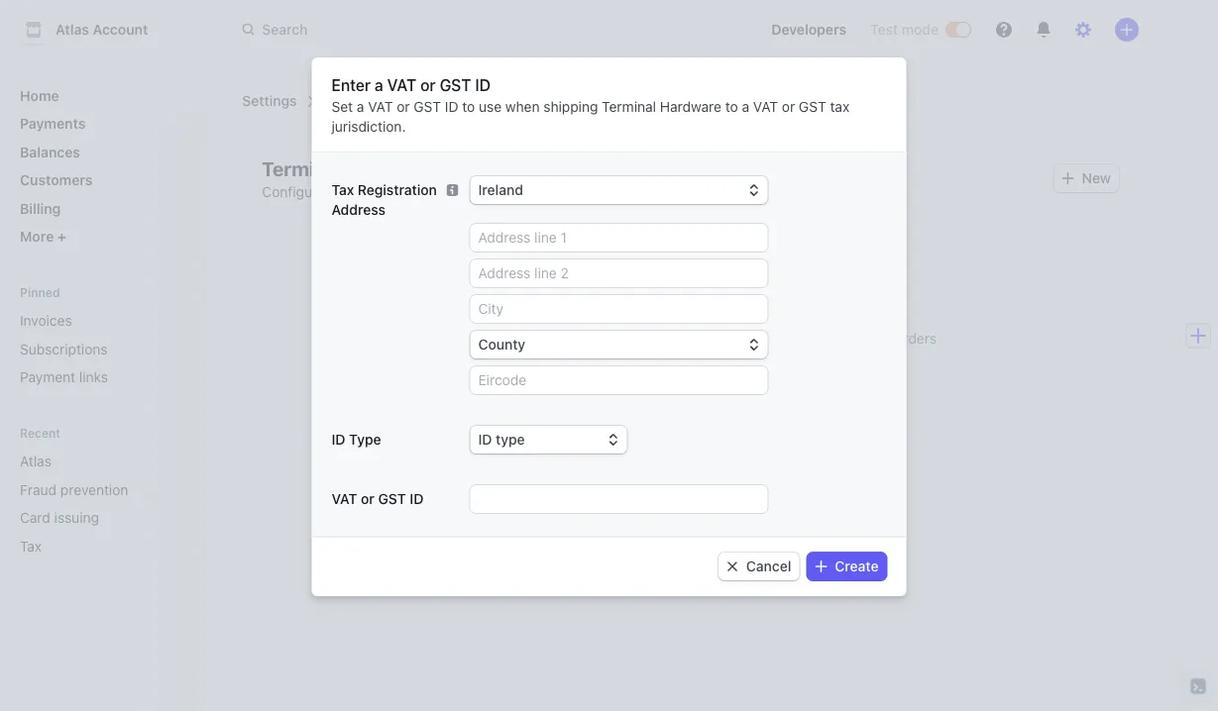 Task type: describe. For each thing, give the bounding box(es) containing it.
svg image for new
[[1062, 173, 1074, 184]]

payments link
[[12, 108, 187, 140]]

atlas link
[[12, 446, 159, 478]]

tax link
[[12, 530, 159, 563]]

Search search field
[[230, 12, 740, 48]]

vat down "id type"
[[332, 491, 357, 508]]

payments
[[20, 116, 86, 132]]

Address line 2 text field
[[470, 260, 768, 288]]

card
[[20, 510, 50, 526]]

billing link
[[12, 192, 187, 225]]

developers
[[772, 21, 847, 38]]

atlas account button
[[20, 16, 168, 44]]

pinned navigation links element
[[12, 285, 187, 394]]

tax inside terminal hardware order tax information configure tax identification numbers for orders and invoices.
[[501, 157, 533, 180]]

be
[[658, 331, 674, 347]]

terminal settings
[[325, 93, 443, 109]]

order
[[442, 157, 496, 180]]

customers
[[20, 172, 93, 188]]

and
[[565, 184, 589, 200]]

gst down the type
[[378, 491, 406, 508]]

atlas account
[[56, 21, 148, 38]]

create button
[[807, 553, 887, 581]]

when
[[506, 99, 540, 115]]

2 horizontal spatial a
[[742, 99, 750, 115]]

id type
[[332, 432, 381, 448]]

customers link
[[12, 164, 187, 196]]

balances link
[[12, 136, 187, 168]]

vat up jurisdiction.
[[368, 99, 393, 115]]

developers link
[[764, 14, 855, 46]]

mode
[[902, 21, 939, 38]]

type
[[349, 432, 381, 448]]

gst left use
[[414, 99, 441, 115]]

1 vertical spatial ids
[[617, 331, 637, 347]]

0 horizontal spatial a
[[357, 99, 364, 115]]

enter
[[332, 76, 371, 95]]

jurisdiction.
[[332, 118, 406, 135]]

or down the type
[[361, 491, 375, 508]]

you
[[445, 331, 468, 347]]

ireland
[[478, 182, 523, 198]]

added
[[523, 331, 563, 347]]

fraud prevention link
[[12, 474, 159, 506]]

vat or gst id
[[332, 491, 424, 508]]

create
[[835, 559, 879, 575]]

1 vertical spatial new
[[686, 366, 715, 383]]

1 vertical spatial new button
[[658, 361, 723, 389]]

settings
[[242, 93, 297, 109]]

tax for tax link
[[20, 538, 42, 555]]

type
[[496, 432, 525, 448]]

any
[[567, 331, 590, 347]]

no
[[657, 311, 676, 327]]

recent navigation links element
[[0, 425, 203, 563]]

identification
[[352, 184, 435, 200]]

core navigation links element
[[12, 79, 187, 253]]

tax inside terminal hardware order tax information configure tax identification numbers for orders and invoices.
[[329, 184, 348, 200]]

tax right the any
[[593, 331, 613, 347]]

settings
[[387, 93, 443, 109]]

ireland button
[[470, 176, 768, 204]]

numbers
[[439, 184, 495, 200]]

VAT or GST ID text field
[[470, 486, 768, 514]]

Address line 1 text field
[[470, 224, 768, 252]]

1 horizontal spatial new
[[1082, 170, 1111, 186]]

search
[[262, 21, 308, 37]]

hardware
[[832, 331, 892, 347]]

subscriptions
[[20, 341, 108, 357]]

links
[[79, 369, 108, 386]]

home
[[20, 87, 59, 104]]

payment
[[20, 369, 75, 386]]

no tax ids you haven't added any tax ids to be applied to your terminal hardware orders
[[445, 311, 937, 347]]

vat down developers link at the top right of the page
[[753, 99, 778, 115]]

billing
[[20, 200, 61, 217]]

or right enter
[[420, 76, 436, 95]]

id type
[[478, 432, 525, 448]]

card issuing link
[[12, 502, 159, 534]]

tax for tax registration address
[[332, 182, 354, 198]]

payment links link
[[12, 361, 187, 394]]

your
[[745, 331, 773, 347]]



Task type: locate. For each thing, give the bounding box(es) containing it.
new
[[1082, 170, 1111, 186], [686, 366, 715, 383]]

gst down developers link at the top right of the page
[[799, 99, 827, 115]]

vat
[[387, 76, 416, 95], [368, 99, 393, 115], [753, 99, 778, 115], [332, 491, 357, 508]]

1 horizontal spatial hardware
[[660, 99, 722, 115]]

Eircode text field
[[470, 367, 768, 395]]

0 horizontal spatial new button
[[658, 361, 723, 389]]

invoices.
[[593, 184, 649, 200]]

gst
[[440, 76, 471, 95], [414, 99, 441, 115], [799, 99, 827, 115], [378, 491, 406, 508]]

terminal right shipping on the top of the page
[[602, 99, 656, 115]]

fraud prevention
[[20, 482, 128, 498]]

1 vertical spatial atlas
[[20, 454, 52, 470]]

cancel button
[[719, 553, 799, 581]]

0 vertical spatial new button
[[1054, 165, 1119, 192]]

0 horizontal spatial orders
[[520, 184, 561, 200]]

cancel
[[746, 559, 792, 575]]

orders inside terminal hardware order tax information configure tax identification numbers for orders and invoices.
[[520, 184, 561, 200]]

2 horizontal spatial svg image
[[1062, 173, 1074, 184]]

pinned element
[[12, 305, 187, 394]]

1 horizontal spatial orders
[[896, 331, 937, 347]]

svg image inside new button
[[1062, 173, 1074, 184]]

hardware
[[660, 99, 722, 115], [347, 157, 438, 180]]

terminal
[[325, 93, 384, 109], [602, 99, 656, 115], [262, 157, 342, 180]]

0 horizontal spatial atlas
[[20, 454, 52, 470]]

1 horizontal spatial tax
[[332, 182, 354, 198]]

prevention
[[60, 482, 128, 498]]

fraud
[[20, 482, 57, 498]]

gst down search search box
[[440, 76, 471, 95]]

invoices link
[[12, 305, 187, 337]]

to
[[462, 99, 475, 115], [725, 99, 738, 115], [641, 331, 654, 347], [728, 331, 741, 347]]

0 horizontal spatial svg image
[[727, 561, 739, 573]]

recent element
[[0, 446, 203, 563]]

0 horizontal spatial hardware
[[347, 157, 438, 180]]

test
[[870, 21, 898, 38]]

1 vertical spatial hardware
[[347, 157, 438, 180]]

tax down "card"
[[20, 538, 42, 555]]

svg image for create
[[815, 561, 827, 573]]

account
[[93, 21, 148, 38]]

issuing
[[54, 510, 99, 526]]

or up jurisdiction.
[[397, 99, 410, 115]]

terminal hardware order tax information configure tax identification numbers for orders and invoices.
[[262, 157, 649, 200]]

or down developers link at the top right of the page
[[782, 99, 795, 115]]

tax inside tax registration address
[[332, 182, 354, 198]]

payment links
[[20, 369, 108, 386]]

new button
[[1054, 165, 1119, 192], [658, 361, 723, 389]]

tax up applied
[[679, 311, 699, 327]]

svg image for cancel
[[727, 561, 739, 573]]

test mode
[[870, 21, 939, 38]]

orders inside no tax ids you haven't added any tax ids to be applied to your terminal hardware orders
[[896, 331, 937, 347]]

1 vertical spatial tax
[[332, 182, 354, 198]]

tax
[[501, 157, 533, 180], [332, 182, 354, 198], [20, 538, 42, 555]]

or
[[420, 76, 436, 95], [397, 99, 410, 115], [782, 99, 795, 115], [361, 491, 375, 508]]

tax
[[830, 99, 850, 115], [329, 184, 348, 200], [679, 311, 699, 327], [593, 331, 613, 347]]

tax inside enter a vat or gst id set a vat or gst id to use when shipping terminal hardware to a vat or gst tax jurisdiction.
[[830, 99, 850, 115]]

hardware inside enter a vat or gst id set a vat or gst id to use when shipping terminal hardware to a vat or gst tax jurisdiction.
[[660, 99, 722, 115]]

shipping
[[544, 99, 598, 115]]

2 horizontal spatial tax
[[501, 157, 533, 180]]

registration
[[358, 182, 437, 198]]

0 vertical spatial orders
[[520, 184, 561, 200]]

recent
[[20, 427, 61, 440]]

0 horizontal spatial ids
[[617, 331, 637, 347]]

orders right hardware at the right top of page
[[896, 331, 937, 347]]

terminal inside enter a vat or gst id set a vat or gst id to use when shipping terminal hardware to a vat or gst tax jurisdiction.
[[602, 99, 656, 115]]

id inside popup button
[[478, 432, 492, 448]]

ids down city text field
[[617, 331, 637, 347]]

tax up the address
[[332, 182, 354, 198]]

more
[[20, 229, 57, 245]]

vat right enter
[[387, 76, 416, 95]]

settings link
[[242, 93, 297, 109]]

address
[[332, 202, 386, 218]]

haven't
[[472, 331, 519, 347]]

terminal
[[777, 331, 829, 347]]

subscriptions link
[[12, 333, 187, 365]]

svg image inside cancel "button"
[[727, 561, 739, 573]]

notifications image
[[1036, 22, 1052, 38]]

terminal inside terminal hardware order tax information configure tax identification numbers for orders and invoices.
[[262, 157, 342, 180]]

configure
[[262, 184, 325, 200]]

atlas up fraud
[[20, 454, 52, 470]]

terminal for settings
[[325, 93, 384, 109]]

ids
[[703, 311, 724, 327], [617, 331, 637, 347]]

id type button
[[470, 426, 627, 454]]

atlas inside atlas link
[[20, 454, 52, 470]]

id
[[475, 76, 491, 95], [445, 99, 459, 115], [332, 432, 346, 448], [478, 432, 492, 448], [410, 491, 424, 508]]

more button
[[12, 221, 187, 253]]

1 horizontal spatial atlas
[[56, 21, 89, 38]]

pinned
[[20, 286, 60, 300]]

orders
[[520, 184, 561, 200], [896, 331, 937, 347]]

use
[[479, 99, 502, 115]]

tax registration address
[[332, 182, 437, 218]]

1 horizontal spatial ids
[[703, 311, 724, 327]]

0 vertical spatial tax
[[501, 157, 533, 180]]

enter a vat or gst id set a vat or gst id to use when shipping terminal hardware to a vat or gst tax jurisdiction.
[[332, 76, 850, 135]]

0 vertical spatial new
[[1082, 170, 1111, 186]]

atlas inside "atlas account" button
[[56, 21, 89, 38]]

1 vertical spatial orders
[[896, 331, 937, 347]]

atlas left account in the left of the page
[[56, 21, 89, 38]]

balances
[[20, 144, 80, 160]]

atlas for atlas
[[20, 454, 52, 470]]

hardware inside terminal hardware order tax information configure tax identification numbers for orders and invoices.
[[347, 157, 438, 180]]

1 horizontal spatial new button
[[1054, 165, 1119, 192]]

terminal up jurisdiction.
[[325, 93, 384, 109]]

svg image inside create button
[[815, 561, 827, 573]]

City text field
[[470, 295, 768, 323]]

tax down developers link at the top right of the page
[[830, 99, 850, 115]]

a
[[375, 76, 383, 95], [357, 99, 364, 115], [742, 99, 750, 115]]

terminal for hardware
[[262, 157, 342, 180]]

0 horizontal spatial tax
[[20, 538, 42, 555]]

ids up applied
[[703, 311, 724, 327]]

information
[[537, 157, 646, 180]]

1 horizontal spatial svg image
[[815, 561, 827, 573]]

invoices
[[20, 313, 72, 329]]

atlas for atlas account
[[56, 21, 89, 38]]

tax up the address
[[329, 184, 348, 200]]

0 horizontal spatial new
[[686, 366, 715, 383]]

for
[[499, 184, 516, 200]]

home link
[[12, 79, 187, 112]]

0 vertical spatial ids
[[703, 311, 724, 327]]

applied
[[677, 331, 724, 347]]

0 vertical spatial hardware
[[660, 99, 722, 115]]

tax up for
[[501, 157, 533, 180]]

2 vertical spatial tax
[[20, 538, 42, 555]]

orders right for
[[520, 184, 561, 200]]

terminal up configure
[[262, 157, 342, 180]]

set
[[332, 99, 353, 115]]

svg image
[[1062, 173, 1074, 184], [727, 561, 739, 573], [815, 561, 827, 573]]

0 vertical spatial atlas
[[56, 21, 89, 38]]

tax inside tax link
[[20, 538, 42, 555]]

1 horizontal spatial a
[[375, 76, 383, 95]]

card issuing
[[20, 510, 99, 526]]



Task type: vqa. For each thing, say whether or not it's contained in the screenshot.
Create a payment link link
no



